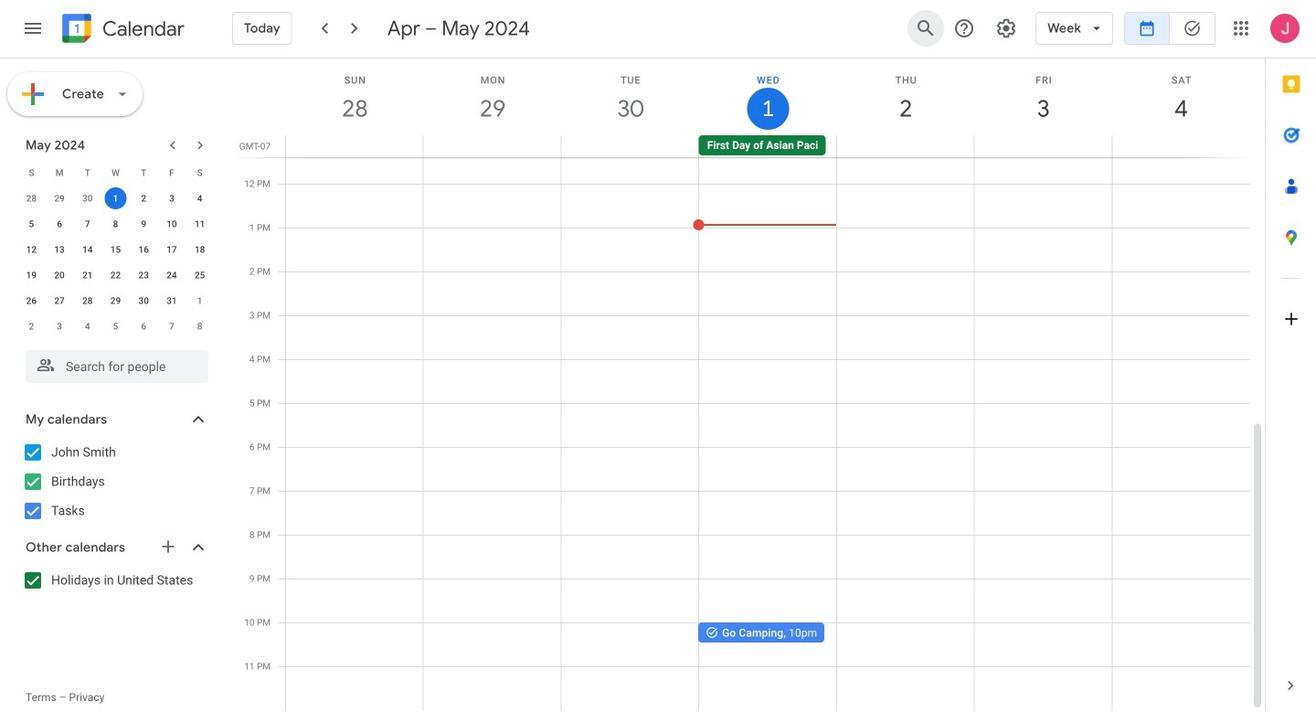Task type: locate. For each thing, give the bounding box(es) containing it.
cell inside the 'may 2024' grid
[[102, 186, 130, 211]]

24 element
[[161, 264, 183, 286]]

saturday, may 4 element
[[1113, 59, 1251, 135]]

thursday, may 2 element
[[837, 59, 975, 135]]

cell
[[286, 0, 424, 711], [424, 0, 562, 711], [562, 0, 699, 711], [694, 0, 837, 711], [837, 0, 975, 711], [975, 0, 1113, 711], [1113, 0, 1251, 711], [286, 135, 424, 157], [424, 135, 561, 157], [561, 135, 699, 157], [837, 135, 974, 157], [974, 135, 1112, 157], [1112, 135, 1250, 157], [102, 186, 130, 211]]

tuesday, april 30 element
[[562, 59, 699, 135]]

7 element
[[77, 213, 99, 235]]

29 element
[[105, 290, 127, 312]]

june 2 element
[[20, 315, 42, 337]]

june 8 element
[[189, 315, 211, 337]]

None search field
[[0, 343, 227, 383]]

16 element
[[133, 239, 155, 261]]

grid
[[234, 0, 1265, 711]]

12 element
[[20, 239, 42, 261]]

row group
[[17, 186, 214, 339]]

25 element
[[189, 264, 211, 286]]

june 6 element
[[133, 315, 155, 337]]

wednesday, may 1, today element
[[699, 59, 837, 135]]

2 element
[[133, 187, 155, 209]]

6 element
[[49, 213, 70, 235]]

18 element
[[189, 239, 211, 261]]

june 4 element
[[77, 315, 99, 337]]

friday, may 3 element
[[975, 59, 1113, 135]]

april 28 element
[[20, 187, 42, 209]]

11 element
[[189, 213, 211, 235]]

heading
[[99, 18, 185, 40]]

10 element
[[161, 213, 183, 235]]

8 element
[[105, 213, 127, 235]]

13 element
[[49, 239, 70, 261]]

my calendars list
[[4, 438, 227, 526]]

14 element
[[77, 239, 99, 261]]

settings menu image
[[996, 17, 1018, 39]]

5 element
[[20, 213, 42, 235]]

row
[[278, 0, 1251, 711], [278, 135, 1265, 157], [17, 160, 214, 186], [17, 186, 214, 211], [17, 211, 214, 237], [17, 237, 214, 262], [17, 262, 214, 288], [17, 288, 214, 314], [17, 314, 214, 339]]

main drawer image
[[22, 17, 44, 39]]

4 element
[[189, 187, 211, 209]]

tab list
[[1266, 59, 1316, 660]]

22 element
[[105, 264, 127, 286]]

23 element
[[133, 264, 155, 286]]

28 element
[[77, 290, 99, 312]]

calendar element
[[59, 10, 185, 50]]

9 element
[[133, 213, 155, 235]]



Task type: vqa. For each thing, say whether or not it's contained in the screenshot.
the bottommost 14:00
no



Task type: describe. For each thing, give the bounding box(es) containing it.
june 5 element
[[105, 315, 127, 337]]

19 element
[[20, 264, 42, 286]]

26 element
[[20, 290, 42, 312]]

Search for people text field
[[37, 350, 197, 383]]

april 29 element
[[49, 187, 70, 209]]

31 element
[[161, 290, 183, 312]]

june 7 element
[[161, 315, 183, 337]]

june 3 element
[[49, 315, 70, 337]]

27 element
[[49, 290, 70, 312]]

heading inside calendar element
[[99, 18, 185, 40]]

3 element
[[161, 187, 183, 209]]

sunday, april 28 element
[[286, 59, 424, 135]]

21 element
[[77, 264, 99, 286]]

17 element
[[161, 239, 183, 261]]

may 2024 grid
[[17, 160, 214, 339]]

june 1 element
[[189, 290, 211, 312]]

monday, april 29 element
[[424, 59, 562, 135]]

20 element
[[49, 264, 70, 286]]

30 element
[[133, 290, 155, 312]]

april 30 element
[[77, 187, 99, 209]]

1, today element
[[105, 187, 127, 209]]

add other calendars image
[[159, 538, 177, 556]]

15 element
[[105, 239, 127, 261]]



